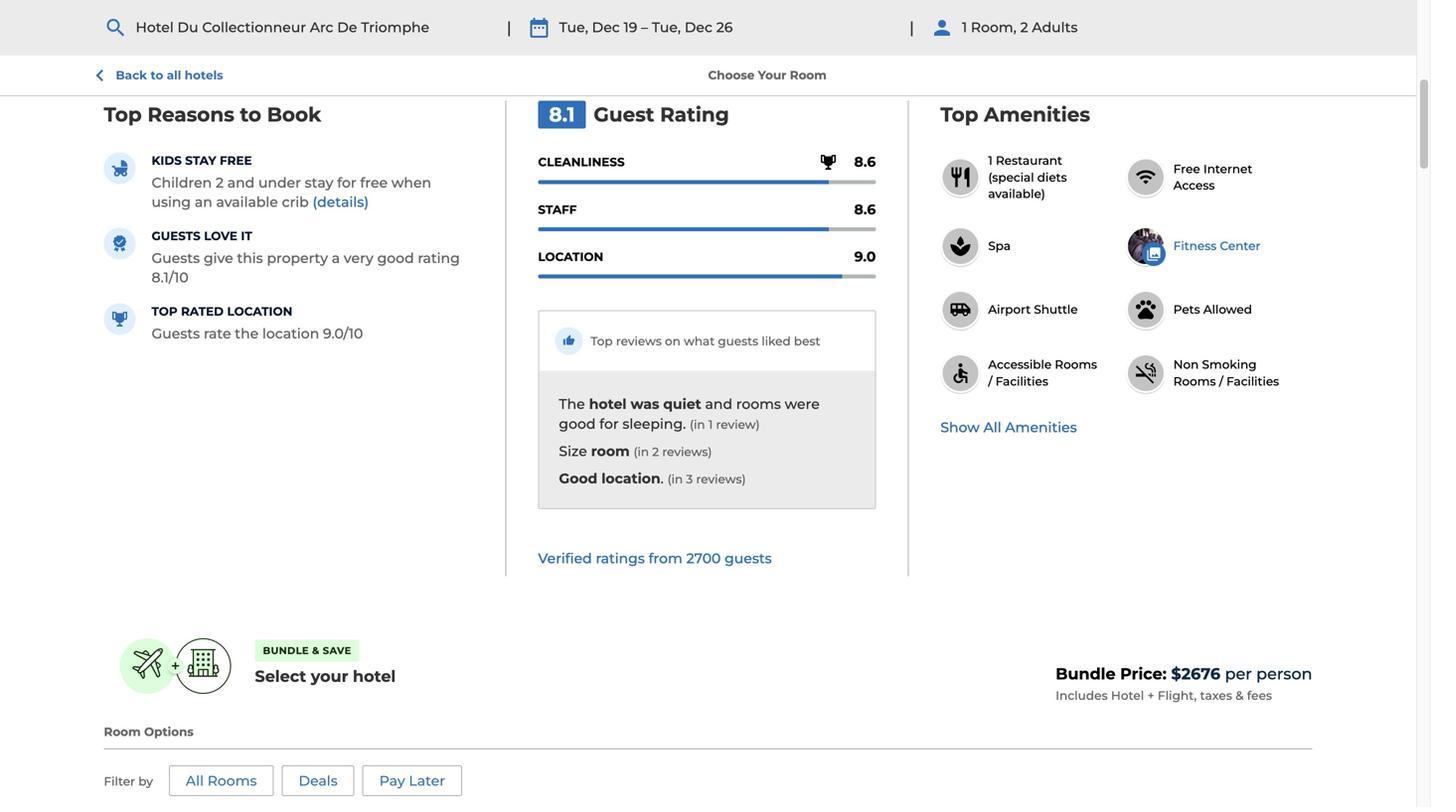 Task type: describe. For each thing, give the bounding box(es) containing it.
accessible rooms / facilities
[[988, 358, 1097, 389]]

12 people are looking at this hotel
[[112, 5, 314, 20]]

top amenities
[[940, 102, 1090, 127]]

when
[[391, 174, 431, 191]]

rooms inside accessible rooms / facilities
[[1055, 358, 1097, 372]]

pay later button
[[362, 766, 462, 797]]

includes
[[1056, 689, 1108, 704]]

guests
[[152, 229, 201, 243]]

about button
[[508, 1, 600, 54]]

a
[[332, 250, 340, 267]]

2 horizontal spatial 2
[[1020, 19, 1028, 36]]

show all amenities
[[940, 419, 1077, 436]]

room options
[[104, 726, 194, 740]]

bundle for price:
[[1056, 665, 1116, 684]]

2 vertical spatial amenities
[[1005, 419, 1077, 436]]

top rated location guests rate the location 9.0/10
[[152, 305, 363, 342]]

filter
[[104, 775, 135, 790]]

were
[[785, 396, 820, 413]]

kids stay free
[[152, 154, 252, 168]]

1 tue, from the left
[[559, 19, 588, 36]]

for inside children 2 and under stay for free when using an available crib
[[337, 174, 356, 191]]

and rooms were good for sleeping.
[[559, 396, 820, 433]]

available
[[216, 194, 278, 211]]

reasons
[[147, 102, 234, 127]]

bundle & save select your hotel
[[255, 646, 396, 687]]

top reviews on what guests liked best
[[591, 334, 820, 349]]

choose your room
[[708, 68, 827, 83]]

2 8.6 from the top
[[854, 201, 876, 218]]

2926
[[1027, 21, 1056, 35]]

choose
[[708, 68, 755, 83]]

accessible
[[988, 358, 1052, 372]]

filter by
[[104, 775, 153, 790]]

& inside bundle price: $2676 per person includes hotel + flight, taxes & fees
[[1236, 689, 1244, 704]]

select
[[255, 667, 306, 687]]

1 vertical spatial room
[[104, 726, 141, 740]]

non
[[1173, 358, 1199, 372]]

kids
[[152, 154, 182, 168]]

/ inside accessible rooms / facilities
[[988, 375, 992, 389]]

very
[[344, 250, 374, 267]]

free internet access
[[1173, 162, 1253, 193]]

all rooms button
[[169, 766, 274, 797]]

2 inside children 2 and under stay for free when using an available crib
[[216, 174, 224, 191]]

deals
[[299, 773, 338, 790]]

$2676
[[1171, 665, 1220, 684]]

back to all hotels
[[116, 68, 223, 82]]

center
[[1220, 239, 1261, 253]]

1 vertical spatial hotel
[[589, 396, 627, 413]]

your
[[758, 68, 786, 83]]

guest
[[594, 102, 654, 127]]

room
[[591, 443, 630, 460]]

non smoking rooms / facilities
[[1173, 358, 1279, 389]]

1 dec from the left
[[592, 19, 620, 36]]

guests for 2700
[[725, 551, 772, 568]]

12
[[112, 5, 123, 20]]

1 vertical spatial amenities
[[984, 102, 1090, 127]]

top for top reviews on what guests liked best
[[591, 334, 613, 349]]

rooms inside non smoking rooms / facilities
[[1173, 375, 1216, 389]]

0 horizontal spatial 1
[[708, 418, 713, 432]]

guest rating
[[594, 102, 729, 127]]

9.0
[[854, 249, 876, 265]]

$ 2926 $ 2676
[[1021, 11, 1130, 40]]

options
[[144, 726, 194, 740]]

amenities inside tab list
[[410, 19, 482, 36]]

stay
[[305, 174, 333, 191]]

ratings
[[596, 551, 645, 568]]

hotel du collectionneur arc de triomphe
[[136, 19, 429, 36]]

de
[[337, 19, 357, 36]]

at
[[242, 5, 254, 20]]

& for overview
[[199, 19, 208, 36]]

top for top amenities
[[940, 102, 978, 127]]

free
[[1173, 162, 1200, 176]]

triomphe
[[361, 19, 429, 36]]

hotel inside bundle & save select your hotel
[[353, 667, 396, 687]]

facilities inside non smoking rooms / facilities
[[1226, 375, 1279, 389]]

rooms
[[736, 396, 781, 413]]

fitness center button
[[1126, 226, 1287, 266]]

free
[[360, 174, 388, 191]]

3
[[686, 473, 693, 487]]

rate
[[204, 325, 231, 342]]

good location . (in 3 reviews)
[[559, 471, 746, 487]]

1 restaurant (special diets available)
[[988, 154, 1067, 201]]

what
[[684, 334, 715, 349]]

restaurant
[[996, 154, 1062, 168]]

deals button
[[282, 766, 355, 797]]

good
[[559, 471, 598, 487]]

1 8.6 from the top
[[854, 154, 876, 170]]

about
[[532, 19, 576, 36]]

| for 1 room, 2 adults
[[909, 18, 914, 37]]

overview & photos
[[129, 19, 262, 36]]

+ inside bundle price: $2676 per person includes hotel + flight, taxes & fees
[[1147, 689, 1155, 704]]

good inside guests love it guests give this property a very good rating 8.1/10
[[377, 250, 414, 267]]

adults
[[1032, 19, 1078, 36]]

top for top reasons to book
[[104, 102, 142, 127]]

rated
[[181, 305, 224, 319]]

rooms inside the filter by amenity region
[[207, 773, 257, 790]]

it
[[241, 229, 252, 243]]

amenities button
[[387, 1, 506, 54]]

looking
[[194, 5, 239, 20]]

rating
[[418, 250, 460, 267]]

0 vertical spatial hotel
[[283, 5, 314, 20]]

1 room, 2 adults
[[962, 19, 1078, 36]]

arc
[[310, 19, 333, 36]]

access
[[1173, 179, 1215, 193]]

0 horizontal spatial $
[[1021, 22, 1025, 32]]

cleanliness
[[538, 155, 625, 170]]

1 for 1 restaurant (special diets available)
[[988, 154, 993, 168]]

pets
[[1173, 303, 1200, 317]]

love
[[204, 229, 238, 243]]



Task type: locate. For each thing, give the bounding box(es) containing it.
1 horizontal spatial hotel
[[353, 667, 396, 687]]

1 vertical spatial location
[[601, 471, 661, 487]]

for up the (details)
[[337, 174, 356, 191]]

good inside and rooms were good for sleeping.
[[559, 416, 596, 433]]

bundle up includes
[[1056, 665, 1116, 684]]

+ down price:
[[1147, 689, 1155, 704]]

all rooms
[[186, 773, 257, 790]]

location down size room (in 2 reviews)
[[601, 471, 661, 487]]

(in inside good location . (in 3 reviews)
[[667, 473, 683, 487]]

staff
[[538, 203, 577, 217]]

hotel right the
[[589, 396, 627, 413]]

0 vertical spatial room
[[790, 68, 827, 83]]

1 horizontal spatial hotel
[[1111, 689, 1144, 704]]

1 horizontal spatial location
[[538, 250, 603, 264]]

reviews) inside good location . (in 3 reviews)
[[696, 473, 746, 487]]

& left fees
[[1236, 689, 1244, 704]]

2 tue, from the left
[[652, 19, 681, 36]]

guests for what
[[718, 334, 758, 349]]

2 horizontal spatial hotel
[[589, 396, 627, 413]]

hotel down price:
[[1111, 689, 1144, 704]]

rooms right accessible
[[1055, 358, 1097, 372]]

children
[[152, 174, 212, 191]]

0 vertical spatial guests
[[152, 250, 200, 267]]

overview
[[129, 19, 195, 36]]

2 facilities from the left
[[1226, 375, 1279, 389]]

| left "about"
[[507, 18, 511, 37]]

all inside the filter by amenity region
[[186, 773, 204, 790]]

1 vertical spatial bundle
[[1056, 665, 1116, 684]]

2 down free
[[216, 174, 224, 191]]

0 horizontal spatial bundle
[[263, 646, 309, 658]]

verified ratings from 2700 guests
[[538, 551, 772, 568]]

location up the
[[227, 305, 292, 319]]

location down staff
[[538, 250, 603, 264]]

2 guests from the top
[[152, 325, 200, 342]]

facilities down accessible
[[996, 375, 1048, 389]]

location inside top rated location guests rate the location 9.0/10
[[262, 325, 319, 342]]

1 horizontal spatial &
[[312, 646, 320, 658]]

0 vertical spatial hotel
[[136, 19, 174, 36]]

map
[[733, 19, 764, 36]]

guests right 2700
[[725, 551, 772, 568]]

0 vertical spatial 1
[[962, 19, 967, 36]]

top down 'back'
[[104, 102, 142, 127]]

1 up (special
[[988, 154, 993, 168]]

.
[[661, 471, 664, 487]]

(details)
[[313, 194, 369, 211]]

0 horizontal spatial |
[[507, 18, 511, 37]]

0 horizontal spatial +
[[171, 657, 180, 676]]

reviews) right the 3
[[696, 473, 746, 487]]

this inside guests love it guests give this property a very good rating 8.1/10
[[237, 250, 263, 267]]

room left options in the bottom of the page
[[104, 726, 141, 740]]

1 horizontal spatial facilities
[[1226, 375, 1279, 389]]

1 vertical spatial all
[[186, 773, 204, 790]]

/ inside non smoking rooms / facilities
[[1219, 375, 1223, 389]]

1 vertical spatial +
[[1147, 689, 1155, 704]]

0 horizontal spatial /
[[988, 375, 992, 389]]

hotel right at
[[283, 5, 314, 20]]

0 horizontal spatial and
[[227, 174, 255, 191]]

2 horizontal spatial top
[[940, 102, 978, 127]]

bundle for &
[[263, 646, 309, 658]]

an
[[195, 194, 212, 211]]

all right by
[[186, 773, 204, 790]]

1 horizontal spatial 1
[[962, 19, 967, 36]]

per
[[1225, 665, 1252, 684]]

guests inside top rated location guests rate the location 9.0/10
[[152, 325, 200, 342]]

2 horizontal spatial &
[[1236, 689, 1244, 704]]

0 horizontal spatial 2
[[216, 174, 224, 191]]

1 | from the left
[[507, 18, 511, 37]]

1 vertical spatial this
[[237, 250, 263, 267]]

0 vertical spatial for
[[337, 174, 356, 191]]

and up (in 1 review)
[[705, 396, 732, 413]]

guests down 'top'
[[152, 325, 200, 342]]

pets allowed
[[1173, 303, 1252, 317]]

dec left 26
[[685, 19, 713, 36]]

1 guests from the top
[[152, 250, 200, 267]]

0 horizontal spatial to
[[151, 68, 163, 82]]

shuttle
[[1034, 303, 1078, 317]]

and inside and rooms were good for sleeping.
[[705, 396, 732, 413]]

all right show
[[983, 419, 1001, 436]]

location right the
[[262, 325, 319, 342]]

amenities right de
[[410, 19, 482, 36]]

crib
[[282, 194, 309, 211]]

this for hotel
[[258, 5, 280, 20]]

| left room,
[[909, 18, 914, 37]]

1 horizontal spatial dec
[[685, 19, 713, 36]]

to inside button
[[151, 68, 163, 82]]

good down the
[[559, 416, 596, 433]]

2 vertical spatial 1
[[708, 418, 713, 432]]

$
[[1062, 14, 1069, 28], [1021, 22, 1025, 32]]

rooms
[[311, 19, 361, 36], [1055, 358, 1097, 372], [1173, 375, 1216, 389], [207, 773, 257, 790]]

0 vertical spatial 8.6
[[854, 154, 876, 170]]

2 vertical spatial hotel
[[353, 667, 396, 687]]

/ down accessible
[[988, 375, 992, 389]]

1 horizontal spatial all
[[983, 419, 1001, 436]]

liked
[[762, 334, 791, 349]]

hotel left du at left top
[[136, 19, 174, 36]]

1 horizontal spatial to
[[240, 102, 261, 127]]

1 vertical spatial hotel
[[1111, 689, 1144, 704]]

1 vertical spatial location
[[227, 305, 292, 319]]

guests
[[718, 334, 758, 349], [725, 551, 772, 568]]

1 for 1 room, 2 adults
[[962, 19, 967, 36]]

tue,
[[559, 19, 588, 36], [652, 19, 681, 36]]

2 up good location . (in 3 reviews)
[[652, 445, 659, 459]]

dec
[[592, 19, 620, 36], [685, 19, 713, 36]]

0 horizontal spatial location
[[262, 325, 319, 342]]

later
[[409, 773, 445, 790]]

reviews) up the 3
[[662, 445, 712, 459]]

top
[[152, 305, 178, 319]]

1 horizontal spatial (in
[[667, 473, 683, 487]]

and up the available on the left top of page
[[227, 174, 255, 191]]

1 horizontal spatial tue,
[[652, 19, 681, 36]]

hotel
[[283, 5, 314, 20], [589, 396, 627, 413], [353, 667, 396, 687]]

best
[[794, 334, 820, 349]]

1 / from the left
[[988, 375, 992, 389]]

0 horizontal spatial tue,
[[559, 19, 588, 36]]

0 horizontal spatial dec
[[592, 19, 620, 36]]

0 horizontal spatial all
[[186, 773, 204, 790]]

flight,
[[1158, 689, 1197, 704]]

1 vertical spatial 1
[[988, 154, 993, 168]]

give
[[204, 250, 233, 267]]

| for tue, dec 19 – tue, dec 26
[[507, 18, 511, 37]]

26
[[716, 19, 733, 36]]

person
[[1256, 665, 1312, 684]]

this right at
[[258, 5, 280, 20]]

the
[[235, 325, 259, 342]]

available)
[[988, 187, 1045, 201]]

0 horizontal spatial &
[[199, 19, 208, 36]]

tue, dec 19 – tue, dec 26
[[559, 19, 733, 36]]

2 horizontal spatial (in
[[690, 418, 705, 432]]

on
[[665, 334, 681, 349]]

guests for guests give this property a very good rating 8.1/10
[[152, 250, 200, 267]]

/ down smoking
[[1219, 375, 1223, 389]]

$ right 2926
[[1062, 14, 1069, 28]]

1 horizontal spatial top
[[591, 334, 613, 349]]

2 right room,
[[1020, 19, 1028, 36]]

are
[[171, 5, 190, 20]]

& inside button
[[199, 19, 208, 36]]

(special
[[988, 170, 1034, 185]]

&
[[199, 19, 208, 36], [312, 646, 320, 658], [1236, 689, 1244, 704]]

0 vertical spatial and
[[227, 174, 255, 191]]

show
[[940, 419, 980, 436]]

rooms left deals
[[207, 773, 257, 790]]

show all amenities button
[[940, 417, 1077, 438]]

top down room,
[[940, 102, 978, 127]]

0 vertical spatial bundle
[[263, 646, 309, 658]]

1 vertical spatial guests
[[152, 325, 200, 342]]

& inside bundle & save select your hotel
[[312, 646, 320, 658]]

1 horizontal spatial bundle
[[1056, 665, 1116, 684]]

2 / from the left
[[1219, 375, 1223, 389]]

guests for guests rate the location 9.0/10
[[152, 325, 200, 342]]

airport shuttle
[[988, 303, 1078, 317]]

0 horizontal spatial room
[[104, 726, 141, 740]]

(in inside size room (in 2 reviews)
[[634, 445, 649, 459]]

2 horizontal spatial 1
[[988, 154, 993, 168]]

to left book
[[240, 102, 261, 127]]

size room (in 2 reviews)
[[559, 443, 712, 460]]

0 vertical spatial location
[[538, 250, 603, 264]]

property
[[267, 250, 328, 267]]

1 vertical spatial 8.6
[[854, 201, 876, 218]]

0 horizontal spatial good
[[377, 250, 414, 267]]

0 horizontal spatial top
[[104, 102, 142, 127]]

bundle
[[263, 646, 309, 658], [1056, 665, 1116, 684]]

+
[[171, 657, 180, 676], [1147, 689, 1155, 704]]

rooms left triomphe
[[311, 19, 361, 36]]

back to all hotels button
[[88, 64, 223, 87]]

0 vertical spatial reviews)
[[662, 445, 712, 459]]

good right the very
[[377, 250, 414, 267]]

1 vertical spatial and
[[705, 396, 732, 413]]

allowed
[[1203, 303, 1252, 317]]

fitness
[[1173, 239, 1217, 253]]

0 vertical spatial good
[[377, 250, 414, 267]]

people
[[126, 5, 168, 20]]

19
[[624, 19, 637, 36]]

+ up options in the bottom of the page
[[171, 657, 180, 676]]

1 facilities from the left
[[996, 375, 1048, 389]]

1 horizontal spatial +
[[1147, 689, 1155, 704]]

1 horizontal spatial |
[[909, 18, 914, 37]]

2 vertical spatial 2
[[652, 445, 659, 459]]

0 vertical spatial (in
[[690, 418, 705, 432]]

0 horizontal spatial facilities
[[996, 375, 1048, 389]]

guests left liked
[[718, 334, 758, 349]]

1 horizontal spatial $
[[1062, 14, 1069, 28]]

1 horizontal spatial for
[[599, 416, 619, 433]]

1 horizontal spatial and
[[705, 396, 732, 413]]

1 horizontal spatial good
[[559, 416, 596, 433]]

tab list containing overview & photos
[[104, 0, 789, 54]]

fees
[[1247, 689, 1272, 704]]

book
[[267, 102, 321, 127]]

fitness center amenity image
[[1128, 228, 1164, 264]]

facilities down smoking
[[1226, 375, 1279, 389]]

1 vertical spatial &
[[312, 646, 320, 658]]

0 vertical spatial location
[[262, 325, 319, 342]]

1 horizontal spatial location
[[601, 471, 661, 487]]

0 horizontal spatial hotel
[[283, 5, 314, 20]]

0 vertical spatial this
[[258, 5, 280, 20]]

1 vertical spatial for
[[599, 416, 619, 433]]

tue, left '19' in the top of the page
[[559, 19, 588, 36]]

all
[[983, 419, 1001, 436], [186, 773, 204, 790]]

/
[[988, 375, 992, 389], [1219, 375, 1223, 389]]

guests love it guests give this property a very good rating 8.1/10
[[152, 229, 460, 286]]

filter by amenity region
[[104, 766, 470, 808]]

sleeping.
[[623, 416, 686, 433]]

overview & photos button
[[105, 1, 285, 54]]

facilities inside accessible rooms / facilities
[[996, 375, 1048, 389]]

tue, right – on the left of the page
[[652, 19, 681, 36]]

size
[[559, 443, 587, 460]]

top left reviews
[[591, 334, 613, 349]]

amenities down accessible rooms / facilities
[[1005, 419, 1077, 436]]

0 vertical spatial &
[[199, 19, 208, 36]]

room right your
[[790, 68, 827, 83]]

by
[[138, 775, 153, 790]]

bundle inside bundle & save select your hotel
[[263, 646, 309, 658]]

spa
[[988, 239, 1011, 253]]

your
[[311, 667, 348, 687]]

& for bundle
[[312, 646, 320, 658]]

guests up 8.1/10
[[152, 250, 200, 267]]

0 horizontal spatial hotel
[[136, 19, 174, 36]]

0 vertical spatial +
[[171, 657, 180, 676]]

& left save
[[312, 646, 320, 658]]

hotel right your in the left of the page
[[353, 667, 396, 687]]

bundle up select
[[263, 646, 309, 658]]

amenities up restaurant
[[984, 102, 1090, 127]]

dec left '19' in the top of the page
[[592, 19, 620, 36]]

verified
[[538, 551, 592, 568]]

2 | from the left
[[909, 18, 914, 37]]

0 horizontal spatial for
[[337, 174, 356, 191]]

8.1/10
[[152, 269, 189, 286]]

this for property
[[237, 250, 263, 267]]

bundle inside bundle price: $2676 per person includes hotel + flight, taxes & fees
[[1056, 665, 1116, 684]]

this down it
[[237, 250, 263, 267]]

collectionneur
[[202, 19, 306, 36]]

1 left the review)
[[708, 418, 713, 432]]

1 vertical spatial good
[[559, 416, 596, 433]]

location inside top rated location guests rate the location 9.0/10
[[227, 305, 292, 319]]

taxes
[[1200, 689, 1232, 704]]

1 vertical spatial reviews)
[[696, 473, 746, 487]]

2 inside size room (in 2 reviews)
[[652, 445, 659, 459]]

guests inside "button"
[[725, 551, 772, 568]]

0 horizontal spatial location
[[227, 305, 292, 319]]

(in right .
[[667, 473, 683, 487]]

reviews) inside size room (in 2 reviews)
[[662, 445, 712, 459]]

rooms down non
[[1173, 375, 1216, 389]]

internet
[[1203, 162, 1253, 176]]

guests inside guests love it guests give this property a very good rating 8.1/10
[[152, 250, 200, 267]]

0 horizontal spatial (in
[[634, 445, 649, 459]]

pay
[[379, 773, 405, 790]]

0 vertical spatial 2
[[1020, 19, 1028, 36]]

$ left 2926
[[1021, 22, 1025, 32]]

2 vertical spatial (in
[[667, 473, 683, 487]]

2 dec from the left
[[685, 19, 713, 36]]

for inside and rooms were good for sleeping.
[[599, 416, 619, 433]]

hotel inside bundle price: $2676 per person includes hotel + flight, taxes & fees
[[1111, 689, 1144, 704]]

for up room
[[599, 416, 619, 433]]

2
[[1020, 19, 1028, 36], [216, 174, 224, 191], [652, 445, 659, 459]]

(in 1 review)
[[690, 418, 760, 432]]

pay later
[[379, 773, 445, 790]]

and inside children 2 and under stay for free when using an available crib
[[227, 174, 255, 191]]

0 vertical spatial amenities
[[410, 19, 482, 36]]

back
[[116, 68, 147, 82]]

1 left room,
[[962, 19, 967, 36]]

verified ratings from 2700 guests button
[[538, 550, 772, 569]]

1 horizontal spatial /
[[1219, 375, 1223, 389]]

amenities
[[410, 19, 482, 36], [984, 102, 1090, 127], [1005, 419, 1077, 436]]

0 vertical spatial guests
[[718, 334, 758, 349]]

save
[[323, 646, 351, 658]]

1 horizontal spatial room
[[790, 68, 827, 83]]

2 vertical spatial &
[[1236, 689, 1244, 704]]

under
[[258, 174, 301, 191]]

to left all
[[151, 68, 163, 82]]

1 vertical spatial (in
[[634, 445, 649, 459]]

(in up good location . (in 3 reviews)
[[634, 445, 649, 459]]

tab list
[[104, 0, 789, 54]]

rating
[[660, 102, 729, 127]]

(in down the quiet at left
[[690, 418, 705, 432]]

& right du at left top
[[199, 19, 208, 36]]

1 vertical spatial to
[[240, 102, 261, 127]]

1 vertical spatial 2
[[216, 174, 224, 191]]

1 vertical spatial guests
[[725, 551, 772, 568]]

–
[[641, 19, 648, 36]]

0 vertical spatial all
[[983, 419, 1001, 436]]

good
[[377, 250, 414, 267], [559, 416, 596, 433]]

1 inside the 1 restaurant (special diets available)
[[988, 154, 993, 168]]



Task type: vqa. For each thing, say whether or not it's contained in the screenshot.
'Free Internet Access'
yes



